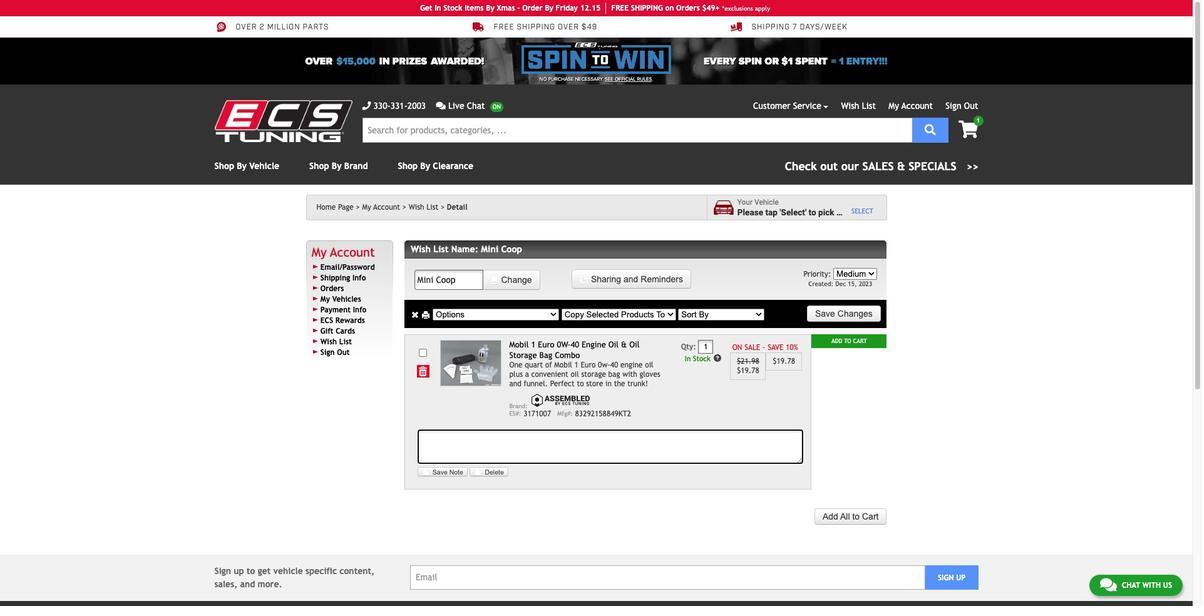 Task type: locate. For each thing, give the bounding box(es) containing it.
vehicle right pick
[[844, 207, 871, 217]]

sign out link down 'gift cards' link
[[321, 348, 350, 357]]

bag
[[609, 370, 621, 379]]

and right sharing
[[624, 275, 639, 285]]

note
[[450, 469, 463, 476]]

1 vertical spatial mobil
[[555, 361, 573, 370]]

up inside button
[[957, 574, 966, 583]]

gift
[[321, 327, 334, 336]]

1 vertical spatial vehicle
[[755, 198, 779, 207]]

white image
[[580, 276, 589, 285]]

by down ecs tuning image
[[237, 161, 247, 171]]

1 horizontal spatial sign out link
[[946, 101, 979, 111]]

1 vertical spatial in
[[606, 380, 612, 388]]

out up 1 link at the top of the page
[[965, 101, 979, 111]]

white image left 'save note'
[[422, 467, 431, 476]]

out
[[965, 101, 979, 111], [337, 348, 350, 357]]

40 up bag
[[611, 361, 619, 370]]

spent
[[796, 55, 828, 67]]

over for over $15,000 in prizes
[[305, 55, 333, 67]]

a inside mobil 1 euro 0w-40 engine oil & oil storage bag combo one quart of mobil 1 euro 0w-40 engine oil plus a convenient oil storage bag with gloves and funnel. perfect to store in the trunk!
[[525, 370, 529, 379]]

white image inside save note button
[[422, 467, 431, 476]]

euro up bag
[[538, 340, 555, 350]]

info up rewards
[[353, 306, 367, 314]]

0 horizontal spatial &
[[621, 340, 627, 350]]

wish list link left detail
[[409, 203, 445, 212]]

1
[[839, 55, 844, 67], [977, 117, 981, 124], [532, 340, 536, 350], [575, 361, 579, 370]]

to left store
[[577, 380, 584, 388]]

by
[[486, 4, 495, 13], [545, 4, 554, 13], [237, 161, 247, 171], [332, 161, 342, 171], [421, 161, 430, 171]]

up
[[234, 566, 244, 576], [957, 574, 966, 583]]

by for shop by brand
[[332, 161, 342, 171]]

chat left us
[[1123, 581, 1141, 590]]

in left "prizes"
[[379, 55, 390, 67]]

vehicle down ecs tuning image
[[249, 161, 279, 171]]

1 vertical spatial wish list
[[409, 203, 439, 212]]

40
[[571, 340, 580, 350], [611, 361, 619, 370]]

official
[[615, 76, 636, 82]]

0 vertical spatial account
[[902, 101, 933, 111]]

1 vertical spatial my account link
[[362, 203, 407, 212]]

None checkbox
[[419, 349, 427, 357]]

add left all
[[823, 512, 839, 522]]

out down cards
[[337, 348, 350, 357]]

vehicle up tap at the right top of the page
[[755, 198, 779, 207]]

0 horizontal spatial mobil
[[510, 340, 529, 350]]

wish inside my account email/password shipping info orders my vehicles payment info ecs rewards gift cards wish list sign out
[[321, 338, 337, 346]]

my right page at top left
[[362, 203, 371, 212]]

0 vertical spatial and
[[624, 275, 639, 285]]

comments image inside live chat link
[[436, 101, 446, 110]]

cart inside button
[[863, 512, 879, 522]]

account right page at top left
[[373, 203, 400, 212]]

my account link for sign out
[[889, 101, 933, 111]]

2 horizontal spatial wish list link
[[842, 101, 876, 111]]

shipping down the apply
[[752, 23, 791, 32]]

sign inside button
[[938, 574, 954, 583]]

add all to cart button
[[815, 509, 887, 525]]

12.15
[[580, 4, 601, 13]]

0 horizontal spatial white image
[[422, 467, 431, 476]]

1 horizontal spatial over
[[305, 55, 333, 67]]

content,
[[340, 566, 375, 576]]

add to cart
[[832, 338, 867, 345]]

please
[[738, 207, 764, 217]]

my account email/password shipping info orders my vehicles payment info ecs rewards gift cards wish list sign out
[[312, 245, 375, 357]]

1 horizontal spatial mobil
[[555, 361, 573, 370]]

$19.78
[[773, 357, 796, 366], [737, 367, 760, 375]]

free shipping over $49 link
[[473, 21, 598, 33]]

to left get
[[247, 566, 255, 576]]

in down bag
[[606, 380, 612, 388]]

None text field
[[414, 270, 483, 290]]

$21.98 $19.78
[[737, 357, 760, 375]]

0 vertical spatial vehicle
[[844, 207, 871, 217]]

83292158849kt2
[[575, 410, 631, 418]]

0 vertical spatial my account
[[889, 101, 933, 111]]

add
[[832, 338, 843, 345], [823, 512, 839, 522]]

my account for page
[[362, 203, 400, 212]]

1 right =
[[839, 55, 844, 67]]

wish down gift
[[321, 338, 337, 346]]

over down parts
[[305, 55, 333, 67]]

& right sales
[[898, 160, 906, 173]]

1 horizontal spatial out
[[965, 101, 979, 111]]

my up sales & specials link
[[889, 101, 900, 111]]

out inside my account email/password shipping info orders my vehicles payment info ecs rewards gift cards wish list sign out
[[337, 348, 350, 357]]

payment
[[321, 306, 351, 314]]

by left brand
[[332, 161, 342, 171]]

shopping cart image
[[959, 121, 979, 138]]

shop by clearance link
[[398, 161, 474, 171]]

mobil
[[510, 340, 529, 350], [555, 361, 573, 370]]

0 horizontal spatial comments image
[[436, 101, 446, 110]]

save left 10%
[[768, 343, 784, 352]]

info down email/password
[[353, 274, 366, 282]]

save inside save note button
[[433, 469, 448, 476]]

us
[[1164, 581, 1173, 590]]

wish list link down entry!!!
[[842, 101, 876, 111]]

oil up gloves
[[645, 361, 654, 370]]

chat with us link
[[1090, 575, 1183, 596]]

with
[[623, 370, 638, 379], [1143, 581, 1162, 590]]

shipping 7 days/week link
[[731, 21, 848, 33]]

comments image inside chat with us link
[[1101, 578, 1118, 593]]

2 shop from the left
[[310, 161, 329, 171]]

sign for sign up
[[938, 574, 954, 583]]

account
[[902, 101, 933, 111], [373, 203, 400, 212], [330, 245, 375, 259]]

cards
[[336, 327, 355, 336]]

1 horizontal spatial stock
[[693, 354, 711, 363]]

sign up to get vehicle specific content, sales, and more.
[[215, 566, 375, 589]]

1 shop from the left
[[215, 161, 234, 171]]

mobil up storage
[[510, 340, 529, 350]]

payment info link
[[321, 306, 367, 314]]

days/week
[[800, 23, 848, 32]]

2 vertical spatial wish list link
[[321, 338, 352, 346]]

sign inside sign up to get vehicle specific content, sales, and more.
[[215, 566, 231, 576]]

.
[[652, 76, 653, 82]]

1 horizontal spatial chat
[[1123, 581, 1141, 590]]

to inside your vehicle please tap 'select' to pick a vehicle
[[809, 207, 817, 217]]

1 vertical spatial orders
[[321, 284, 344, 293]]

by left clearance
[[421, 161, 430, 171]]

0 horizontal spatial my account
[[362, 203, 400, 212]]

330-331-2003 link
[[362, 100, 426, 113]]

0 vertical spatial a
[[837, 207, 842, 217]]

0 horizontal spatial vehicle
[[249, 161, 279, 171]]

0 vertical spatial vehicle
[[249, 161, 279, 171]]

1 vertical spatial chat
[[1123, 581, 1141, 590]]

ship
[[631, 4, 647, 13]]

created: dec 15, 2023
[[809, 280, 873, 288]]

created:
[[809, 280, 834, 288]]

over
[[558, 23, 580, 32]]

account for wish list
[[373, 203, 400, 212]]

your vehicle please tap 'select' to pick a vehicle
[[738, 198, 871, 217]]

1 vertical spatial my account
[[362, 203, 400, 212]]

storage
[[582, 370, 606, 379]]

1 horizontal spatial vehicle
[[844, 207, 871, 217]]

1 horizontal spatial wish list
[[842, 101, 876, 111]]

question sign image
[[714, 354, 722, 363]]

comments image
[[436, 101, 446, 110], [1101, 578, 1118, 593]]

my account right page at top left
[[362, 203, 400, 212]]

shipping 7 days/week
[[752, 23, 848, 32]]

0 horizontal spatial wish list link
[[321, 338, 352, 346]]

1 vertical spatial vehicle
[[273, 566, 303, 576]]

0 horizontal spatial shipping
[[321, 274, 350, 282]]

in down qty:
[[685, 354, 691, 363]]

cart right to
[[854, 338, 867, 345]]

& inside mobil 1 euro 0w-40 engine oil & oil storage bag combo one quart of mobil 1 euro 0w-40 engine oil plus a convenient oil storage bag with gloves and funnel. perfect to store in the trunk!
[[621, 340, 627, 350]]

&
[[898, 160, 906, 173], [621, 340, 627, 350]]

1 vertical spatial and
[[510, 380, 522, 388]]

0 vertical spatial wish list link
[[842, 101, 876, 111]]

comments image left the chat with us
[[1101, 578, 1118, 593]]

to right all
[[853, 512, 860, 522]]

change
[[499, 275, 532, 285]]

oil
[[609, 340, 619, 350], [630, 340, 640, 350]]

chat with us
[[1123, 581, 1173, 590]]

0 horizontal spatial and
[[240, 579, 255, 589]]

1 vertical spatial euro
[[581, 361, 596, 370]]

0 horizontal spatial vehicle
[[273, 566, 303, 576]]

0 horizontal spatial oil
[[571, 370, 579, 379]]

sign out link
[[946, 101, 979, 111], [321, 348, 350, 357]]

by left xmas
[[486, 4, 495, 13]]

oil up perfect
[[571, 370, 579, 379]]

with down engine
[[623, 370, 638, 379]]

over inside "over 2 million parts" link
[[236, 23, 257, 32]]

get
[[258, 566, 271, 576]]

3 shop from the left
[[398, 161, 418, 171]]

0 vertical spatial sign out link
[[946, 101, 979, 111]]

white image
[[490, 276, 499, 285], [422, 467, 431, 476], [475, 467, 483, 476]]

my account link up search image
[[889, 101, 933, 111]]

shop by clearance
[[398, 161, 474, 171]]

1 vertical spatial a
[[525, 370, 529, 379]]

list down cards
[[339, 338, 352, 346]]

0 vertical spatial with
[[623, 370, 638, 379]]

my account up search image
[[889, 101, 933, 111]]

shop by brand link
[[310, 161, 368, 171]]

0 horizontal spatial orders
[[321, 284, 344, 293]]

ecs tuning image
[[215, 100, 352, 142]]

1 vertical spatial cart
[[863, 512, 879, 522]]

oil
[[645, 361, 654, 370], [571, 370, 579, 379]]

0 vertical spatial out
[[965, 101, 979, 111]]

sign
[[946, 101, 962, 111], [321, 348, 335, 357], [215, 566, 231, 576], [938, 574, 954, 583]]

wish list link down 'gift cards' link
[[321, 338, 352, 346]]

0 horizontal spatial a
[[525, 370, 529, 379]]

es#3171007 - 83292158849kt2 - mobil 1 euro 0w-40 engine oil & oil storage bag combo - one quart of mobil 1 euro 0w-40 engine oil plus a convenient oil storage bag with gloves and funnel. perfect to store in the trunk! - assembled by ecs - mini image
[[440, 340, 502, 387]]

1 horizontal spatial shipping
[[752, 23, 791, 32]]

0 horizontal spatial shop
[[215, 161, 234, 171]]

oil right engine
[[609, 340, 619, 350]]

over left the 2
[[236, 23, 257, 32]]

assembled by ecs - corporate logo image
[[530, 393, 593, 408]]

account up search image
[[902, 101, 933, 111]]

account up email/password
[[330, 245, 375, 259]]

orders right on
[[677, 4, 700, 13]]

friday
[[556, 4, 578, 13]]

0 vertical spatial &
[[898, 160, 906, 173]]

None text field
[[699, 340, 714, 354], [418, 430, 803, 464], [699, 340, 714, 354], [418, 430, 803, 464]]

1 horizontal spatial $19.78
[[773, 357, 796, 366]]

0 vertical spatial 40
[[571, 340, 580, 350]]

stock left items
[[444, 4, 463, 13]]

print this list image
[[422, 311, 431, 320]]

1 horizontal spatial save
[[768, 343, 784, 352]]

in
[[435, 4, 441, 13], [685, 354, 691, 363]]

$19.78 down save 10%
[[773, 357, 796, 366]]

0 vertical spatial save
[[768, 343, 784, 352]]

list
[[862, 101, 876, 111], [427, 203, 439, 212], [434, 244, 449, 254], [339, 338, 352, 346]]

customer service
[[754, 101, 822, 111]]

chat right live
[[467, 101, 485, 111]]

orders up my vehicles 'link' on the left of page
[[321, 284, 344, 293]]

0 horizontal spatial oil
[[609, 340, 619, 350]]

with left us
[[1143, 581, 1162, 590]]

$49+
[[703, 4, 720, 13]]

0 vertical spatial my account link
[[889, 101, 933, 111]]

add to cart link
[[812, 335, 887, 349]]

1 horizontal spatial shop
[[310, 161, 329, 171]]

shipping inside my account email/password shipping info orders my vehicles payment info ecs rewards gift cards wish list sign out
[[321, 274, 350, 282]]

1 vertical spatial &
[[621, 340, 627, 350]]

1 horizontal spatial orders
[[677, 4, 700, 13]]

0 horizontal spatial over
[[236, 23, 257, 32]]

vehicle up more. on the left bottom
[[273, 566, 303, 576]]

2 oil from the left
[[630, 340, 640, 350]]

clearance
[[433, 161, 474, 171]]

my account link right page at top left
[[362, 203, 407, 212]]

stock left the question sign image
[[693, 354, 711, 363]]

combo
[[555, 351, 580, 360]]

in right get
[[435, 4, 441, 13]]

0 horizontal spatial 40
[[571, 340, 580, 350]]

store
[[586, 380, 604, 388]]

my
[[889, 101, 900, 111], [362, 203, 371, 212], [312, 245, 327, 259], [321, 295, 330, 304]]

1 horizontal spatial in
[[606, 380, 612, 388]]

vehicle inside your vehicle please tap 'select' to pick a vehicle
[[755, 198, 779, 207]]

select link
[[852, 207, 874, 216]]

1 vertical spatial in
[[685, 354, 691, 363]]

vehicle inside sign up to get vehicle specific content, sales, and more.
[[273, 566, 303, 576]]

over for over 2 million parts
[[236, 23, 257, 32]]

sign out link up 1 link at the top of the page
[[946, 101, 979, 111]]

white image left delete
[[475, 467, 483, 476]]

my account link for wish list
[[362, 203, 407, 212]]

to left pick
[[809, 207, 817, 217]]

0 vertical spatial in
[[379, 55, 390, 67]]

quart
[[525, 361, 543, 370]]

a right plus
[[525, 370, 529, 379]]

40 up combo
[[571, 340, 580, 350]]

cart
[[854, 338, 867, 345], [863, 512, 879, 522]]

0 vertical spatial stock
[[444, 4, 463, 13]]

7
[[793, 23, 798, 32]]

funnel.
[[524, 380, 548, 388]]

orders inside my account email/password shipping info orders my vehicles payment info ecs rewards gift cards wish list sign out
[[321, 284, 344, 293]]

save left note
[[433, 469, 448, 476]]

and down plus
[[510, 380, 522, 388]]

mobil 1 euro 0w-40 engine oil & oil storage bag combo one quart of mobil 1 euro 0w-40 engine oil plus a convenient oil storage bag with gloves and funnel. perfect to store in the trunk!
[[510, 340, 661, 388]]

shipping up the orders 'link'
[[321, 274, 350, 282]]

1 vertical spatial oil
[[571, 370, 579, 379]]

white image for save note
[[422, 467, 431, 476]]

white image down mini at the top left
[[490, 276, 499, 285]]

a right pick
[[837, 207, 842, 217]]

add inside button
[[823, 512, 839, 522]]

2 vertical spatial account
[[330, 245, 375, 259]]

& up engine
[[621, 340, 627, 350]]

every
[[704, 55, 737, 67]]

my down the orders 'link'
[[321, 295, 330, 304]]

list left name:
[[434, 244, 449, 254]]

add left to
[[832, 338, 843, 345]]

by right order on the left top of page
[[545, 4, 554, 13]]

1 vertical spatial with
[[1143, 581, 1162, 590]]

one
[[510, 361, 523, 370]]

1 vertical spatial account
[[373, 203, 400, 212]]

$19.78 down $21.98
[[737, 367, 760, 375]]

get in stock items by xmas - order by friday 12.15
[[420, 4, 601, 13]]

shop for shop by clearance
[[398, 161, 418, 171]]

brand
[[344, 161, 368, 171]]

wish list down entry!!!
[[842, 101, 876, 111]]

1 vertical spatial shipping
[[321, 274, 350, 282]]

wish list left detail
[[409, 203, 439, 212]]

0 horizontal spatial $19.78
[[737, 367, 760, 375]]

1 horizontal spatial oil
[[645, 361, 654, 370]]

account inside my account email/password shipping info orders my vehicles payment info ecs rewards gift cards wish list sign out
[[330, 245, 375, 259]]

1 vertical spatial stock
[[693, 354, 711, 363]]

spin
[[739, 55, 762, 67]]

sales & specials link
[[785, 158, 979, 175]]

cart right all
[[863, 512, 879, 522]]

wish left name:
[[411, 244, 431, 254]]

1 horizontal spatial and
[[510, 380, 522, 388]]

0 horizontal spatial chat
[[467, 101, 485, 111]]

my account link up email/password link
[[312, 245, 375, 259]]

2 vertical spatial and
[[240, 579, 255, 589]]

white image inside delete button
[[475, 467, 483, 476]]

and right sales,
[[240, 579, 255, 589]]

Email email field
[[410, 566, 926, 590]]

None submit
[[807, 306, 881, 322]]

up inside sign up to get vehicle specific content, sales, and more.
[[234, 566, 244, 576]]

detail
[[447, 203, 468, 212]]

2 horizontal spatial shop
[[398, 161, 418, 171]]

comments image left live
[[436, 101, 446, 110]]

euro up storage
[[581, 361, 596, 370]]

1 horizontal spatial vehicle
[[755, 198, 779, 207]]

2 horizontal spatial and
[[624, 275, 639, 285]]

0 vertical spatial comments image
[[436, 101, 446, 110]]

0 vertical spatial mobil
[[510, 340, 529, 350]]

1 vertical spatial add
[[823, 512, 839, 522]]

1 horizontal spatial up
[[957, 574, 966, 583]]

oil up engine
[[630, 340, 640, 350]]

up for sign up to get vehicle specific content, sales, and more.
[[234, 566, 244, 576]]

0 vertical spatial add
[[832, 338, 843, 345]]

free
[[612, 4, 629, 13]]

mobil down combo
[[555, 361, 573, 370]]

chat
[[467, 101, 485, 111], [1123, 581, 1141, 590]]



Task type: describe. For each thing, give the bounding box(es) containing it.
sign inside my account email/password shipping info orders my vehicles payment info ecs rewards gift cards wish list sign out
[[321, 348, 335, 357]]

coop
[[501, 244, 522, 254]]

0 horizontal spatial wish list
[[409, 203, 439, 212]]

entry!!!
[[847, 55, 888, 67]]

purchase
[[549, 76, 574, 82]]

no purchase necessary. see official rules .
[[540, 76, 653, 82]]

ecs
[[321, 316, 333, 325]]

email/password
[[321, 263, 375, 272]]

save for save 10%
[[768, 343, 784, 352]]

15,
[[848, 280, 857, 288]]

0 horizontal spatial euro
[[538, 340, 555, 350]]

your
[[738, 198, 753, 207]]

priority:
[[804, 270, 834, 279]]

1 link
[[949, 116, 984, 140]]

search image
[[925, 124, 936, 135]]

phone image
[[362, 101, 371, 110]]

ecs rewards link
[[321, 316, 365, 325]]

$21.98
[[737, 357, 760, 366]]

my account for list
[[889, 101, 933, 111]]

sales & specials
[[863, 160, 957, 173]]

xmas
[[497, 4, 515, 13]]

free ship ping on orders $49+ *exclusions apply
[[612, 4, 771, 13]]

1 horizontal spatial with
[[1143, 581, 1162, 590]]

sharing
[[591, 275, 622, 285]]

shop by vehicle
[[215, 161, 279, 171]]

2023
[[859, 280, 873, 288]]

1 up storage
[[532, 340, 536, 350]]

comments image for chat
[[1101, 578, 1118, 593]]

pick
[[819, 207, 835, 217]]

qty:
[[681, 343, 697, 352]]

sign up button
[[926, 566, 979, 590]]

shipping info link
[[321, 274, 366, 282]]

331-
[[391, 101, 408, 111]]

1 vertical spatial 40
[[611, 361, 619, 370]]

1 horizontal spatial wish list link
[[409, 203, 445, 212]]

list inside my account email/password shipping info orders my vehicles payment info ecs rewards gift cards wish list sign out
[[339, 338, 352, 346]]

0 vertical spatial in
[[435, 4, 441, 13]]

select
[[852, 207, 874, 215]]

more.
[[258, 579, 282, 589]]

wish list name: mini coop
[[411, 244, 522, 254]]

with inside mobil 1 euro 0w-40 engine oil & oil storage bag combo one quart of mobil 1 euro 0w-40 engine oil plus a convenient oil storage bag with gloves and funnel. perfect to store in the trunk!
[[623, 370, 638, 379]]

specific
[[306, 566, 337, 576]]

gloves
[[640, 370, 661, 379]]

-
[[518, 4, 520, 13]]

million
[[267, 23, 301, 32]]

apply
[[755, 5, 771, 12]]

mobil 1 euro 0w-40 engine oil & oil storage bag combo link
[[510, 340, 640, 360]]

my up email/password link
[[312, 245, 327, 259]]

sign out
[[946, 101, 979, 111]]

over 2 million parts
[[236, 23, 329, 32]]

sales
[[863, 160, 894, 173]]

sharing and reminders
[[589, 275, 683, 285]]

save 10%
[[768, 343, 799, 352]]

to inside button
[[853, 512, 860, 522]]

in inside mobil 1 euro 0w-40 engine oil & oil storage bag combo one quart of mobil 1 euro 0w-40 engine oil plus a convenient oil storage bag with gloves and funnel. perfect to store in the trunk!
[[606, 380, 612, 388]]

0 vertical spatial chat
[[467, 101, 485, 111]]

up for sign up
[[957, 574, 966, 583]]

1 horizontal spatial in
[[685, 354, 691, 363]]

save note
[[433, 469, 463, 476]]

sign for sign up to get vehicle specific content, sales, and more.
[[215, 566, 231, 576]]

shipping
[[517, 23, 556, 32]]

sign for sign out
[[946, 101, 962, 111]]

convenient
[[532, 370, 569, 379]]

and inside mobil 1 euro 0w-40 engine oil & oil storage bag combo one quart of mobil 1 euro 0w-40 engine oil plus a convenient oil storage bag with gloves and funnel. perfect to store in the trunk!
[[510, 380, 522, 388]]

by for shop by vehicle
[[237, 161, 247, 171]]

1 oil from the left
[[609, 340, 619, 350]]

bag
[[540, 351, 553, 360]]

every spin or $1 spent = 1 entry!!!
[[704, 55, 888, 67]]

$49
[[582, 23, 598, 32]]

2003
[[408, 101, 426, 111]]

rules
[[637, 76, 652, 82]]

on
[[733, 343, 743, 352]]

white image inside "change" button
[[490, 276, 499, 285]]

to inside sign up to get vehicle specific content, sales, and more.
[[247, 566, 255, 576]]

0 horizontal spatial stock
[[444, 4, 463, 13]]

shop for shop by vehicle
[[215, 161, 234, 171]]

list left detail
[[427, 203, 439, 212]]

specials
[[909, 160, 957, 173]]

delete this list image
[[411, 311, 420, 320]]

no
[[540, 76, 547, 82]]

Search text field
[[362, 118, 913, 143]]

1 vertical spatial info
[[353, 306, 367, 314]]

engine
[[582, 340, 606, 350]]

and inside sharing and reminders 'button'
[[624, 275, 639, 285]]

vehicle inside your vehicle please tap 'select' to pick a vehicle
[[844, 207, 871, 217]]

a inside your vehicle please tap 'select' to pick a vehicle
[[837, 207, 842, 217]]

ping
[[647, 4, 663, 13]]

es#:
[[510, 410, 522, 417]]

0 vertical spatial info
[[353, 274, 366, 282]]

customer service button
[[754, 100, 829, 113]]

1 horizontal spatial euro
[[581, 361, 596, 370]]

3171007
[[524, 410, 551, 418]]

and inside sign up to get vehicle specific content, sales, and more.
[[240, 579, 255, 589]]

name:
[[452, 244, 479, 254]]

ecs tuning 'spin to win' contest logo image
[[522, 43, 671, 74]]

list down entry!!!
[[862, 101, 876, 111]]

free
[[494, 23, 515, 32]]

live chat link
[[436, 100, 504, 113]]

over 2 million parts link
[[215, 21, 329, 33]]

0 vertical spatial $19.78
[[773, 357, 796, 366]]

sales,
[[215, 579, 238, 589]]

0 horizontal spatial sign out link
[[321, 348, 350, 357]]

perfect
[[551, 380, 575, 388]]

add for add to cart
[[832, 338, 843, 345]]

shop by brand
[[310, 161, 368, 171]]

order
[[523, 4, 543, 13]]

brand:
[[510, 403, 530, 410]]

customer
[[754, 101, 791, 111]]

reminders
[[641, 275, 683, 285]]

see official rules link
[[605, 76, 652, 83]]

of
[[546, 361, 552, 370]]

0 vertical spatial cart
[[854, 338, 867, 345]]

change button
[[482, 270, 540, 290]]

live
[[449, 101, 465, 111]]

wish left detail
[[409, 203, 424, 212]]

to inside mobil 1 euro 0w-40 engine oil & oil storage bag combo one quart of mobil 1 euro 0w-40 engine oil plus a convenient oil storage bag with gloves and funnel. perfect to store in the trunk!
[[577, 380, 584, 388]]

by for shop by clearance
[[421, 161, 430, 171]]

0 vertical spatial oil
[[645, 361, 654, 370]]

330-
[[374, 101, 391, 111]]

1 vertical spatial $19.78
[[737, 367, 760, 375]]

2 vertical spatial my account link
[[312, 245, 375, 259]]

shop for shop by brand
[[310, 161, 329, 171]]

0 horizontal spatial in
[[379, 55, 390, 67]]

0 vertical spatial orders
[[677, 4, 700, 13]]

add all to cart
[[823, 512, 879, 522]]

to
[[845, 338, 852, 345]]

1 horizontal spatial &
[[898, 160, 906, 173]]

wish right service
[[842, 101, 860, 111]]

sign up
[[938, 574, 966, 583]]

necessary.
[[575, 76, 604, 82]]

0 vertical spatial wish list
[[842, 101, 876, 111]]

=
[[832, 55, 837, 67]]

white image for delete
[[475, 467, 483, 476]]

the
[[614, 380, 626, 388]]

home page link
[[317, 203, 360, 212]]

all
[[841, 512, 850, 522]]

mini
[[481, 244, 499, 254]]

save for save note
[[433, 469, 448, 476]]

mfg#:
[[558, 410, 573, 417]]

email/password link
[[321, 263, 375, 272]]

1 down combo
[[575, 361, 579, 370]]

0 vertical spatial shipping
[[752, 23, 791, 32]]

add for add all to cart
[[823, 512, 839, 522]]

comments image for live
[[436, 101, 446, 110]]

*exclusions
[[723, 5, 754, 12]]

account for sign out
[[902, 101, 933, 111]]

1 down sign out at the top right of page
[[977, 117, 981, 124]]



Task type: vqa. For each thing, say whether or not it's contained in the screenshot.
IT'S
no



